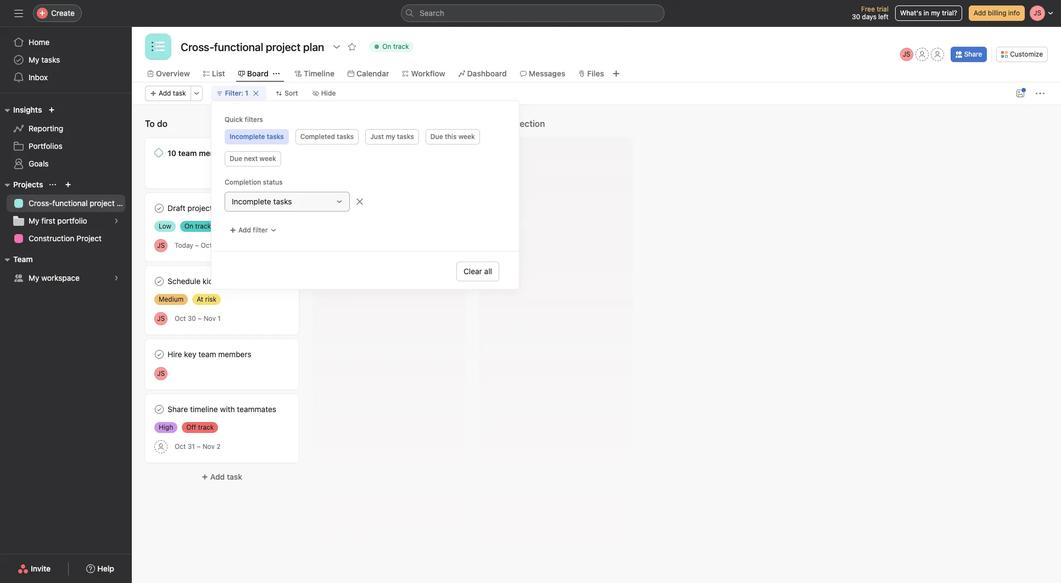 Task type: vqa. For each thing, say whether or not it's contained in the screenshot.
project inside "element"
yes



Task type: locate. For each thing, give the bounding box(es) containing it.
risk
[[205, 295, 217, 303]]

list image
[[152, 40, 165, 53]]

1 vertical spatial completed image
[[153, 275, 166, 288]]

add section button
[[479, 114, 550, 134]]

1 vertical spatial nov
[[203, 442, 215, 451]]

0 vertical spatial completed image
[[153, 202, 166, 215]]

0 horizontal spatial more actions image
[[193, 90, 200, 97]]

track inside popup button
[[394, 42, 409, 51]]

completed image for hire key team members
[[153, 348, 166, 361]]

1 horizontal spatial share
[[965, 50, 983, 58]]

1 vertical spatial team
[[199, 350, 216, 359]]

nov
[[204, 314, 216, 323], [203, 442, 215, 451]]

share right completed icon
[[168, 405, 188, 414]]

hide button
[[308, 86, 341, 101]]

customize button
[[997, 47, 1049, 62]]

0 vertical spatial week
[[459, 132, 475, 141]]

workflow
[[411, 69, 446, 78]]

due
[[431, 132, 443, 141], [230, 154, 242, 163]]

messages
[[529, 69, 566, 78]]

team right key
[[199, 350, 216, 359]]

due next week button
[[225, 151, 281, 167]]

on track up the calendar
[[383, 42, 409, 51]]

1 horizontal spatial 30
[[853, 13, 861, 21]]

0 vertical spatial add task button
[[145, 86, 191, 101]]

tab actions image
[[273, 70, 280, 77]]

board
[[247, 69, 269, 78]]

1 vertical spatial my
[[386, 132, 396, 141]]

1 vertical spatial members
[[218, 350, 252, 359]]

30 inside the free trial 30 days left
[[853, 13, 861, 21]]

my down team
[[29, 273, 39, 283]]

1 horizontal spatial 1
[[245, 89, 249, 97]]

filter
[[253, 226, 268, 234]]

completed image left "hire"
[[153, 348, 166, 361]]

share down add billing info button
[[965, 50, 983, 58]]

completed image
[[153, 202, 166, 215], [153, 275, 166, 288], [153, 348, 166, 361]]

add task image
[[269, 119, 278, 128]]

team right 10
[[178, 148, 197, 158]]

1 vertical spatial incomplete
[[232, 197, 271, 206]]

1 vertical spatial incomplete tasks
[[232, 197, 292, 206]]

my first portfolio link
[[7, 212, 125, 230]]

1 vertical spatial track
[[195, 222, 211, 230]]

share for share timeline with teammates
[[168, 405, 188, 414]]

2 vertical spatial completed image
[[153, 348, 166, 361]]

project inside "element"
[[90, 198, 115, 208]]

project left plan
[[90, 198, 115, 208]]

completed tasks
[[300, 132, 354, 141]]

Completed checkbox
[[153, 202, 166, 215], [153, 403, 166, 416]]

more actions image left filter: on the left
[[193, 90, 200, 97]]

my workspace
[[29, 273, 80, 283]]

draft project brief
[[168, 203, 231, 213]]

1 horizontal spatial project
[[188, 203, 213, 213]]

oct left 2 on the left
[[175, 442, 186, 451]]

reporting
[[29, 124, 63, 133]]

my inside the teams element
[[29, 273, 39, 283]]

2 completed checkbox from the top
[[153, 403, 166, 416]]

my tasks
[[29, 55, 60, 64]]

first
[[41, 216, 55, 225]]

1 left clear icon
[[245, 89, 249, 97]]

week right next
[[260, 154, 276, 163]]

my up inbox
[[29, 55, 39, 64]]

incomplete tasks button
[[225, 129, 289, 145]]

0 vertical spatial on
[[383, 42, 392, 51]]

tasks right completed
[[337, 132, 354, 141]]

0 vertical spatial 30
[[853, 13, 861, 21]]

1
[[245, 89, 249, 97], [218, 314, 221, 323]]

track up workflow link
[[394, 42, 409, 51]]

1 up hire key team members
[[218, 314, 221, 323]]

completed checkbox left "hire"
[[153, 348, 166, 361]]

1 vertical spatial my
[[29, 216, 39, 225]]

incomplete tasks down completion status
[[232, 197, 292, 206]]

track down draft project brief
[[195, 222, 211, 230]]

None text field
[[178, 37, 327, 57]]

list link
[[203, 68, 225, 80]]

my for my workspace
[[29, 273, 39, 283]]

tasks down status
[[273, 197, 292, 206]]

1 vertical spatial share
[[168, 405, 188, 414]]

on up the calendar
[[383, 42, 392, 51]]

2 completed checkbox from the top
[[153, 348, 166, 361]]

1 horizontal spatial on
[[383, 42, 392, 51]]

tasks down the home
[[41, 55, 60, 64]]

reporting link
[[7, 120, 125, 137]]

0 vertical spatial incomplete
[[230, 132, 265, 141]]

sort
[[285, 89, 298, 97]]

project
[[90, 198, 115, 208], [188, 203, 213, 213]]

on track down draft project brief
[[185, 222, 211, 230]]

2 vertical spatial my
[[29, 273, 39, 283]]

1 horizontal spatial on track
[[383, 42, 409, 51]]

1 my from the top
[[29, 55, 39, 64]]

oct for schedule
[[175, 314, 186, 323]]

off
[[186, 423, 196, 431]]

show options, current sort, top image
[[50, 181, 56, 188]]

31
[[214, 241, 221, 250], [188, 442, 195, 451]]

my inside projects "element"
[[29, 216, 39, 225]]

share inside button
[[965, 50, 983, 58]]

completed checkbox left draft
[[153, 202, 166, 215]]

my left first on the left of page
[[29, 216, 39, 225]]

0 vertical spatial nov
[[204, 314, 216, 323]]

members right key
[[218, 350, 252, 359]]

add section
[[497, 119, 545, 129]]

free trial 30 days left
[[853, 5, 889, 21]]

1 completed checkbox from the top
[[153, 275, 166, 288]]

0 vertical spatial track
[[394, 42, 409, 51]]

2 completed image from the top
[[153, 275, 166, 288]]

insights element
[[0, 100, 132, 175]]

files
[[588, 69, 605, 78]]

0 vertical spatial add task
[[159, 89, 186, 97]]

quick
[[225, 115, 243, 124]]

status
[[263, 178, 283, 186]]

dashboard
[[468, 69, 507, 78]]

0 vertical spatial –
[[195, 241, 199, 250]]

portfolio
[[57, 216, 87, 225]]

1 completed checkbox from the top
[[153, 202, 166, 215]]

2 my from the top
[[29, 216, 39, 225]]

completed image for draft project brief
[[153, 202, 166, 215]]

0 vertical spatial team
[[178, 148, 197, 158]]

more actions image
[[1037, 89, 1045, 98], [193, 90, 200, 97]]

nov down "risk"
[[204, 314, 216, 323]]

1 horizontal spatial my
[[932, 9, 941, 17]]

timeline link
[[295, 68, 335, 80]]

0 vertical spatial due
[[431, 132, 443, 141]]

today – oct 31
[[175, 241, 221, 250]]

members
[[199, 148, 234, 158], [218, 350, 252, 359]]

my right just
[[386, 132, 396, 141]]

construction
[[29, 234, 74, 243]]

0 vertical spatial task
[[173, 89, 186, 97]]

on inside popup button
[[383, 42, 392, 51]]

1 vertical spatial task
[[227, 472, 242, 482]]

teammates
[[237, 405, 277, 414]]

trial?
[[943, 9, 958, 17]]

0 horizontal spatial project
[[90, 198, 115, 208]]

– right today
[[195, 241, 199, 250]]

add task button down 2 on the left
[[145, 467, 299, 487]]

at
[[197, 295, 203, 303]]

my inside global element
[[29, 55, 39, 64]]

more actions image right 'save options' image
[[1037, 89, 1045, 98]]

31 right today
[[214, 241, 221, 250]]

filters
[[245, 115, 263, 124]]

add task down overview
[[159, 89, 186, 97]]

oct
[[201, 241, 212, 250], [175, 314, 186, 323], [175, 442, 186, 451]]

– for timeline
[[197, 442, 201, 451]]

share
[[965, 50, 983, 58], [168, 405, 188, 414]]

2 add task button from the top
[[145, 467, 299, 487]]

0 horizontal spatial 30
[[188, 314, 196, 323]]

week for due this week
[[459, 132, 475, 141]]

due left next
[[230, 154, 242, 163]]

customize
[[1011, 50, 1044, 58]]

goals link
[[7, 155, 125, 173]]

1 horizontal spatial 31
[[214, 241, 221, 250]]

with
[[220, 405, 235, 414]]

0 vertical spatial completed checkbox
[[153, 275, 166, 288]]

just my tasks button
[[366, 129, 419, 145]]

filter: 1
[[225, 89, 249, 97]]

my
[[29, 55, 39, 64], [29, 216, 39, 225], [29, 273, 39, 283]]

1 vertical spatial week
[[260, 154, 276, 163]]

tasks right just
[[397, 132, 414, 141]]

2 vertical spatial track
[[198, 423, 214, 431]]

what's
[[901, 9, 923, 17]]

3 my from the top
[[29, 273, 39, 283]]

30
[[853, 13, 861, 21], [188, 314, 196, 323]]

incomplete tasks inside dropdown button
[[232, 197, 292, 206]]

oct 30 – nov 1
[[175, 314, 221, 323]]

1 horizontal spatial team
[[199, 350, 216, 359]]

add task button
[[145, 86, 191, 101], [145, 467, 299, 487]]

– down the at
[[198, 314, 202, 323]]

days
[[863, 13, 877, 21]]

0 vertical spatial share
[[965, 50, 983, 58]]

week right this
[[459, 132, 475, 141]]

dashboard link
[[459, 68, 507, 80]]

my inside just my tasks button
[[386, 132, 396, 141]]

1 vertical spatial add task button
[[145, 467, 299, 487]]

incomplete down completion status
[[232, 197, 271, 206]]

2 vertical spatial –
[[197, 442, 201, 451]]

incomplete tasks down "filters"
[[230, 132, 284, 141]]

1 add task button from the top
[[145, 86, 191, 101]]

js button down what's
[[901, 48, 914, 61]]

add task button down overview link
[[145, 86, 191, 101]]

1 horizontal spatial add task
[[210, 472, 242, 482]]

31 down off
[[188, 442, 195, 451]]

completed checkbox up medium
[[153, 275, 166, 288]]

add down 2 on the left
[[210, 472, 225, 482]]

add left filter in the left of the page
[[239, 226, 251, 234]]

oct right today
[[201, 241, 212, 250]]

incomplete down the quick filters
[[230, 132, 265, 141]]

0 vertical spatial completed checkbox
[[153, 202, 166, 215]]

track right off
[[198, 423, 214, 431]]

due left this
[[431, 132, 443, 141]]

0 horizontal spatial my
[[386, 132, 396, 141]]

0 vertical spatial incomplete tasks
[[230, 132, 284, 141]]

1 vertical spatial due
[[230, 154, 242, 163]]

in
[[924, 9, 930, 17]]

1 completed image from the top
[[153, 202, 166, 215]]

to do
[[145, 119, 168, 129]]

tasks
[[41, 55, 60, 64], [267, 132, 284, 141], [337, 132, 354, 141], [397, 132, 414, 141], [273, 197, 292, 206]]

what's in my trial?
[[901, 9, 958, 17]]

0 vertical spatial my
[[932, 9, 941, 17]]

0 horizontal spatial 1
[[218, 314, 221, 323]]

1 vertical spatial 31
[[188, 442, 195, 451]]

0 horizontal spatial due
[[230, 154, 242, 163]]

completed checkbox up high
[[153, 403, 166, 416]]

calendar link
[[348, 68, 389, 80]]

add to starred image
[[348, 42, 357, 51]]

on track inside popup button
[[383, 42, 409, 51]]

my first portfolio
[[29, 216, 87, 225]]

project left "brief"
[[188, 203, 213, 213]]

on up today
[[185, 222, 193, 230]]

completed image left draft
[[153, 202, 166, 215]]

0 horizontal spatial week
[[260, 154, 276, 163]]

new image
[[49, 107, 55, 113]]

0 horizontal spatial share
[[168, 405, 188, 414]]

share for share
[[965, 50, 983, 58]]

1 vertical spatial completed checkbox
[[153, 348, 166, 361]]

1 horizontal spatial task
[[227, 472, 242, 482]]

oct down medium
[[175, 314, 186, 323]]

hire key team members
[[168, 350, 252, 359]]

create
[[51, 8, 75, 18]]

0 vertical spatial my
[[29, 55, 39, 64]]

1 vertical spatial –
[[198, 314, 202, 323]]

Completed checkbox
[[153, 275, 166, 288], [153, 348, 166, 361]]

cross-functional project plan link
[[7, 195, 132, 212]]

at risk
[[197, 295, 217, 303]]

2 vertical spatial oct
[[175, 442, 186, 451]]

my right "in"
[[932, 9, 941, 17]]

1 inside "filter: 1" dropdown button
[[245, 89, 249, 97]]

completed checkbox for draft project brief
[[153, 202, 166, 215]]

completed image
[[153, 403, 166, 416]]

0 horizontal spatial 31
[[188, 442, 195, 451]]

cross-
[[29, 198, 52, 208]]

1 vertical spatial on
[[185, 222, 193, 230]]

1 horizontal spatial due
[[431, 132, 443, 141]]

home
[[29, 37, 50, 47]]

completed image up medium
[[153, 275, 166, 288]]

completed image for schedule kickoff meeting
[[153, 275, 166, 288]]

1 vertical spatial add task
[[210, 472, 242, 482]]

0 vertical spatial 1
[[245, 89, 249, 97]]

1 vertical spatial oct
[[175, 314, 186, 323]]

0 horizontal spatial on track
[[185, 222, 211, 230]]

on track
[[383, 42, 409, 51], [185, 222, 211, 230]]

search button
[[401, 4, 665, 22]]

members left next
[[199, 148, 234, 158]]

1 horizontal spatial week
[[459, 132, 475, 141]]

add
[[975, 9, 987, 17], [159, 89, 171, 97], [497, 119, 513, 129], [239, 226, 251, 234], [210, 472, 225, 482]]

completion status
[[225, 178, 283, 186]]

section
[[516, 119, 545, 129]]

add task down 2 on the left
[[210, 472, 242, 482]]

0 horizontal spatial task
[[173, 89, 186, 97]]

0 vertical spatial on track
[[383, 42, 409, 51]]

js button down "hire"
[[154, 367, 168, 380]]

nov left 2 on the left
[[203, 442, 215, 451]]

– down off track
[[197, 442, 201, 451]]

1 vertical spatial completed checkbox
[[153, 403, 166, 416]]

3 completed image from the top
[[153, 348, 166, 361]]

track
[[394, 42, 409, 51], [195, 222, 211, 230], [198, 423, 214, 431]]

on track button
[[365, 39, 419, 54]]

construction project
[[29, 234, 102, 243]]

my for my tasks
[[29, 55, 39, 64]]



Task type: describe. For each thing, give the bounding box(es) containing it.
add left billing
[[975, 9, 987, 17]]

tasks inside global element
[[41, 55, 60, 64]]

help button
[[79, 559, 121, 579]]

nov for kickoff
[[204, 314, 216, 323]]

all
[[485, 267, 493, 276]]

workspace
[[41, 273, 80, 283]]

key
[[184, 350, 196, 359]]

completed milestone image
[[154, 148, 163, 157]]

clear image
[[253, 90, 260, 97]]

construction project link
[[7, 230, 125, 247]]

global element
[[0, 27, 132, 93]]

completed
[[300, 132, 335, 141]]

completed tasks button
[[296, 129, 359, 145]]

goals
[[29, 159, 49, 168]]

brief
[[215, 203, 231, 213]]

just
[[371, 132, 384, 141]]

incomplete inside button
[[230, 132, 265, 141]]

new project or portfolio image
[[65, 181, 72, 188]]

insights button
[[0, 103, 42, 117]]

what's in my trial? button
[[896, 5, 963, 21]]

team button
[[0, 253, 33, 266]]

track for brief
[[195, 222, 211, 230]]

teams element
[[0, 250, 132, 289]]

0 vertical spatial 31
[[214, 241, 221, 250]]

this
[[445, 132, 457, 141]]

inbox link
[[7, 69, 125, 86]]

1 vertical spatial 30
[[188, 314, 196, 323]]

save options image
[[1017, 89, 1026, 98]]

2
[[217, 442, 221, 451]]

filter:
[[225, 89, 244, 97]]

filter: 1 button
[[211, 86, 267, 101]]

clear
[[464, 267, 483, 276]]

calendar
[[357, 69, 389, 78]]

low
[[159, 222, 171, 230]]

add filter button
[[225, 223, 282, 238]]

add inside 'dropdown button'
[[239, 226, 251, 234]]

add tab image
[[612, 69, 621, 78]]

kickoff
[[203, 276, 227, 286]]

help
[[97, 564, 114, 573]]

next
[[244, 154, 258, 163]]

js button down medium
[[154, 312, 168, 325]]

1 vertical spatial on track
[[185, 222, 211, 230]]

tasks down add task image
[[267, 132, 284, 141]]

10
[[168, 148, 176, 158]]

incomplete tasks inside button
[[230, 132, 284, 141]]

meeting
[[229, 276, 258, 286]]

draft
[[168, 203, 186, 213]]

completed checkbox for schedule
[[153, 275, 166, 288]]

today
[[175, 241, 193, 250]]

due this week
[[431, 132, 475, 141]]

1 vertical spatial 1
[[218, 314, 221, 323]]

plan
[[117, 198, 132, 208]]

files link
[[579, 68, 605, 80]]

oct for share
[[175, 442, 186, 451]]

nov for timeline
[[203, 442, 215, 451]]

list
[[212, 69, 225, 78]]

info
[[1009, 9, 1021, 17]]

home link
[[7, 34, 125, 51]]

show options image
[[333, 42, 342, 51]]

off track
[[186, 423, 214, 431]]

create button
[[33, 4, 82, 22]]

hide sidebar image
[[14, 9, 23, 18]]

my workspace link
[[7, 269, 125, 287]]

board link
[[238, 68, 269, 80]]

10 team members
[[168, 148, 234, 158]]

overview link
[[147, 68, 190, 80]]

search list box
[[401, 4, 665, 22]]

– for kickoff
[[198, 314, 202, 323]]

remove image
[[356, 197, 364, 206]]

add billing info button
[[970, 5, 1026, 21]]

timeline
[[304, 69, 335, 78]]

0 vertical spatial oct
[[201, 241, 212, 250]]

project
[[77, 234, 102, 243]]

workflow link
[[403, 68, 446, 80]]

see details, my workspace image
[[113, 275, 120, 281]]

week for due next week
[[260, 154, 276, 163]]

completed checkbox for share timeline with teammates
[[153, 403, 166, 416]]

free
[[862, 5, 876, 13]]

quick filters
[[225, 115, 263, 124]]

incomplete tasks button
[[225, 192, 350, 212]]

add down overview link
[[159, 89, 171, 97]]

timeline
[[190, 405, 218, 414]]

portfolios
[[29, 141, 62, 151]]

js up completed icon
[[157, 369, 165, 378]]

cross-functional project plan
[[29, 198, 132, 208]]

add billing info
[[975, 9, 1021, 17]]

trial
[[877, 5, 889, 13]]

completed checkbox for hire
[[153, 348, 166, 361]]

due this week button
[[426, 129, 480, 145]]

js button down low
[[154, 239, 168, 252]]

1 horizontal spatial more actions image
[[1037, 89, 1045, 98]]

js down low
[[157, 241, 165, 249]]

medium
[[159, 295, 184, 303]]

0 horizontal spatial add task
[[159, 89, 186, 97]]

projects
[[13, 180, 43, 189]]

due for due next week
[[230, 154, 242, 163]]

due for due this week
[[431, 132, 443, 141]]

tasks inside dropdown button
[[273, 197, 292, 206]]

incomplete tasks group
[[225, 192, 506, 212]]

inbox
[[29, 73, 48, 82]]

0 vertical spatial members
[[199, 148, 234, 158]]

Completed milestone checkbox
[[154, 148, 163, 157]]

0 horizontal spatial on
[[185, 222, 193, 230]]

hide
[[321, 89, 336, 97]]

js down medium
[[157, 314, 165, 322]]

completion
[[225, 178, 261, 186]]

see details, my first portfolio image
[[113, 218, 120, 224]]

overview
[[156, 69, 190, 78]]

add left section
[[497, 119, 513, 129]]

invite button
[[10, 559, 58, 579]]

insights
[[13, 105, 42, 114]]

clear all button
[[457, 262, 500, 281]]

js down what's
[[903, 50, 911, 58]]

my for my first portfolio
[[29, 216, 39, 225]]

my inside what's in my trial? button
[[932, 9, 941, 17]]

add filter
[[239, 226, 268, 234]]

incomplete inside dropdown button
[[232, 197, 271, 206]]

clear all
[[464, 267, 493, 276]]

track for with
[[198, 423, 214, 431]]

projects element
[[0, 175, 132, 250]]

0 horizontal spatial team
[[178, 148, 197, 158]]

tasks inside button
[[397, 132, 414, 141]]



